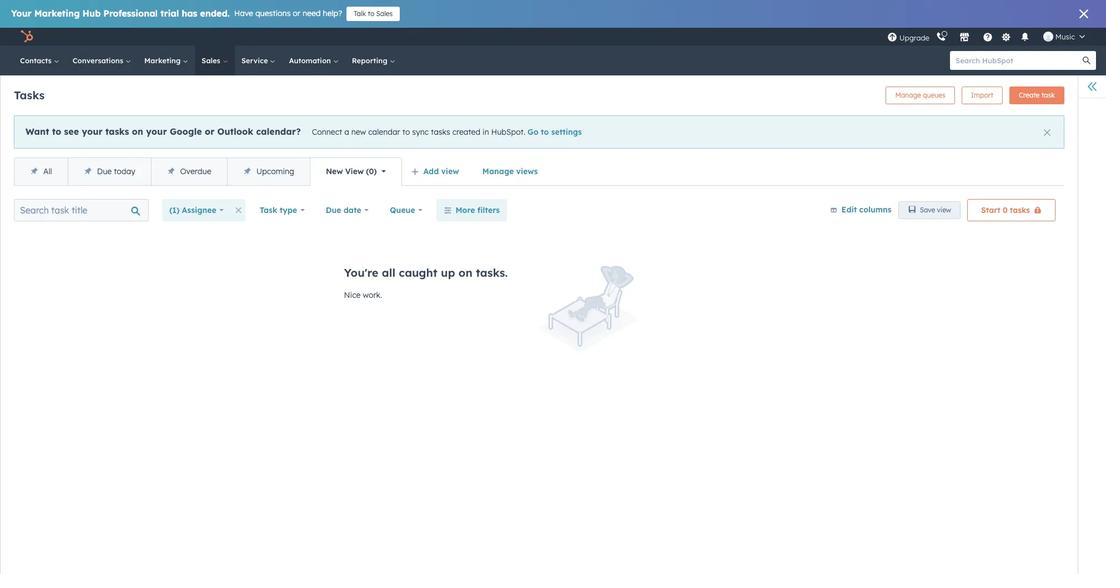Task type: describe. For each thing, give the bounding box(es) containing it.
save view button
[[898, 202, 961, 219]]

has
[[182, 8, 197, 19]]

calling icon image
[[936, 32, 946, 42]]

talk to sales
[[354, 9, 393, 18]]

more filters
[[456, 205, 500, 215]]

(
[[366, 167, 369, 177]]

manage queues
[[896, 91, 946, 99]]

create
[[1019, 91, 1040, 99]]

questions
[[255, 8, 291, 18]]

all
[[43, 167, 52, 177]]

marketplaces image
[[960, 33, 970, 43]]

due today
[[97, 167, 135, 177]]

views
[[516, 167, 538, 177]]

marketing link
[[138, 46, 195, 76]]

settings image
[[1002, 32, 1012, 42]]

have
[[234, 8, 253, 18]]

Search HubSpot search field
[[950, 51, 1086, 70]]

hubspot link
[[13, 30, 42, 43]]

ended.
[[200, 8, 230, 19]]

(1) assignee
[[169, 205, 216, 215]]

Search task title search field
[[14, 199, 149, 222]]

queue button
[[383, 199, 430, 222]]

due today link
[[68, 158, 151, 186]]

0 vertical spatial marketing
[[34, 8, 80, 19]]

overdue link
[[151, 158, 227, 186]]

to left see
[[52, 126, 61, 137]]

connect
[[312, 127, 342, 137]]

filters
[[478, 205, 500, 215]]

add
[[424, 167, 439, 177]]

tasks banner
[[14, 83, 1065, 104]]

sales inside button
[[376, 9, 393, 18]]

due for due today
[[97, 167, 112, 177]]

new
[[351, 127, 366, 137]]

want to see your tasks on your google or outlook calendar? alert
[[14, 116, 1065, 149]]

0 horizontal spatial tasks
[[105, 126, 129, 137]]

columns
[[860, 205, 892, 215]]

service
[[241, 56, 270, 65]]

sales link
[[195, 46, 235, 76]]

you're
[[344, 266, 379, 280]]

in
[[483, 127, 489, 137]]

due date
[[326, 205, 361, 215]]

navigation containing all
[[14, 158, 402, 186]]

upgrade
[[900, 33, 930, 42]]

menu containing music
[[886, 28, 1093, 46]]

import link
[[962, 87, 1003, 104]]

to left sync
[[403, 127, 410, 137]]

edit columns button
[[830, 203, 892, 218]]

contacts link
[[13, 46, 66, 76]]

search button
[[1077, 51, 1096, 70]]

to inside button
[[368, 9, 374, 18]]

start
[[981, 205, 1001, 215]]

overdue
[[180, 167, 211, 177]]

a
[[344, 127, 349, 137]]

view for save view
[[937, 206, 951, 214]]

see
[[64, 126, 79, 137]]

tasks inside button
[[1010, 205, 1030, 215]]

manage for manage queues
[[896, 91, 921, 99]]

go to settings link
[[528, 127, 582, 137]]

help image
[[983, 33, 993, 43]]

conversations
[[73, 56, 125, 65]]

today
[[114, 167, 135, 177]]

close image for connect a new calendar to sync tasks created in hubspot.
[[1044, 129, 1051, 136]]

start 0 tasks
[[981, 205, 1030, 215]]

due date button
[[319, 199, 376, 222]]

upcoming link
[[227, 158, 310, 186]]

conversations link
[[66, 46, 138, 76]]

type
[[280, 205, 297, 215]]

or inside alert
[[205, 126, 215, 137]]

calendar
[[368, 127, 400, 137]]

help?
[[323, 8, 342, 18]]

settings
[[551, 127, 582, 137]]

tasks.
[[476, 266, 508, 280]]

service link
[[235, 46, 282, 76]]

nice
[[344, 290, 361, 300]]



Task type: vqa. For each thing, say whether or not it's contained in the screenshot.
Christina Overa image
no



Task type: locate. For each thing, give the bounding box(es) containing it.
0 inside button
[[1003, 205, 1008, 215]]

to
[[368, 9, 374, 18], [52, 126, 61, 137], [403, 127, 410, 137], [541, 127, 549, 137]]

reporting
[[352, 56, 390, 65]]

view right save
[[937, 206, 951, 214]]

0 horizontal spatial close image
[[1044, 129, 1051, 136]]

marketplaces button
[[953, 28, 976, 46]]

queue
[[390, 205, 415, 215]]

notifications image
[[1020, 33, 1030, 43]]

marketing down trial
[[144, 56, 183, 65]]

automation link
[[282, 46, 345, 76]]

0 vertical spatial due
[[97, 167, 112, 177]]

add view
[[424, 167, 459, 177]]

your marketing hub professional trial has ended. have questions or need help?
[[11, 8, 342, 19]]

import
[[971, 91, 994, 99]]

sales right talk
[[376, 9, 393, 18]]

music
[[1056, 32, 1075, 41]]

greg robinson image
[[1044, 32, 1054, 42]]

on
[[132, 126, 143, 137], [459, 266, 473, 280]]

due inside due date popup button
[[326, 205, 341, 215]]

work.
[[363, 290, 382, 300]]

1 vertical spatial 0
[[1003, 205, 1008, 215]]

1 horizontal spatial due
[[326, 205, 341, 215]]

0 horizontal spatial or
[[205, 126, 215, 137]]

)
[[374, 167, 377, 177]]

0 vertical spatial view
[[441, 167, 459, 177]]

1 horizontal spatial close image
[[1080, 9, 1089, 18]]

want
[[26, 126, 49, 137]]

calendar?
[[256, 126, 301, 137]]

due for due date
[[326, 205, 341, 215]]

view right add
[[441, 167, 459, 177]]

view inside button
[[937, 206, 951, 214]]

add view button
[[404, 161, 469, 183]]

0 horizontal spatial on
[[132, 126, 143, 137]]

on up today
[[132, 126, 143, 137]]

your left google
[[146, 126, 167, 137]]

tasks up due today
[[105, 126, 129, 137]]

0 horizontal spatial 0
[[369, 167, 374, 177]]

hubspot.
[[491, 127, 525, 137]]

need
[[303, 8, 321, 18]]

close image for have questions or need help?
[[1080, 9, 1089, 18]]

nice work.
[[344, 290, 382, 300]]

due inside due today link
[[97, 167, 112, 177]]

task type button
[[252, 199, 312, 222]]

on right up
[[459, 266, 473, 280]]

want to see your tasks on your google or outlook calendar?
[[26, 126, 301, 137]]

1 vertical spatial manage
[[482, 167, 514, 177]]

search image
[[1083, 57, 1091, 64]]

tasks
[[14, 88, 45, 102]]

0 vertical spatial 0
[[369, 167, 374, 177]]

caught
[[399, 266, 438, 280]]

task
[[1042, 91, 1055, 99]]

up
[[441, 266, 455, 280]]

view
[[345, 167, 364, 177]]

navigation
[[14, 158, 402, 186]]

manage
[[896, 91, 921, 99], [482, 167, 514, 177]]

go
[[528, 127, 539, 137]]

close image
[[1080, 9, 1089, 18], [1044, 129, 1051, 136]]

marketing left "hub"
[[34, 8, 80, 19]]

manage views
[[482, 167, 538, 177]]

0 horizontal spatial marketing
[[34, 8, 80, 19]]

talk to sales button
[[347, 7, 400, 21]]

automation
[[289, 56, 333, 65]]

queues
[[923, 91, 946, 99]]

0 horizontal spatial manage
[[482, 167, 514, 177]]

all link
[[14, 158, 68, 186]]

on inside alert
[[132, 126, 143, 137]]

0 horizontal spatial your
[[82, 126, 103, 137]]

professional
[[103, 8, 158, 19]]

1 vertical spatial marketing
[[144, 56, 183, 65]]

1 vertical spatial close image
[[1044, 129, 1051, 136]]

0 vertical spatial manage
[[896, 91, 921, 99]]

1 vertical spatial due
[[326, 205, 341, 215]]

upcoming
[[256, 167, 294, 177]]

tasks right the start
[[1010, 205, 1030, 215]]

close image down task
[[1044, 129, 1051, 136]]

due left today
[[97, 167, 112, 177]]

0 inside "navigation"
[[369, 167, 374, 177]]

manage views link
[[475, 161, 545, 183]]

connect a new calendar to sync tasks created in hubspot. go to settings
[[312, 127, 582, 137]]

2 horizontal spatial tasks
[[1010, 205, 1030, 215]]

(1)
[[169, 205, 180, 215]]

1 horizontal spatial on
[[459, 266, 473, 280]]

outlook
[[217, 126, 253, 137]]

view for add view
[[441, 167, 459, 177]]

1 horizontal spatial tasks
[[431, 127, 450, 137]]

manage for manage views
[[482, 167, 514, 177]]

close image inside want to see your tasks on your google or outlook calendar? alert
[[1044, 129, 1051, 136]]

0 right view
[[369, 167, 374, 177]]

1 horizontal spatial 0
[[1003, 205, 1008, 215]]

talk
[[354, 9, 366, 18]]

contacts
[[20, 56, 54, 65]]

edit
[[842, 205, 857, 215]]

due
[[97, 167, 112, 177], [326, 205, 341, 215]]

0
[[369, 167, 374, 177], [1003, 205, 1008, 215]]

tasks right sync
[[431, 127, 450, 137]]

your
[[11, 8, 32, 19]]

manage inside tasks banner
[[896, 91, 921, 99]]

create task link
[[1010, 87, 1065, 104]]

menu
[[886, 28, 1093, 46]]

or left need
[[293, 8, 300, 18]]

1 horizontal spatial your
[[146, 126, 167, 137]]

calling icon button
[[932, 29, 951, 44]]

1 vertical spatial sales
[[202, 56, 223, 65]]

new
[[326, 167, 343, 177]]

view inside popup button
[[441, 167, 459, 177]]

0 horizontal spatial sales
[[202, 56, 223, 65]]

0 right the start
[[1003, 205, 1008, 215]]

1 horizontal spatial view
[[937, 206, 951, 214]]

more
[[456, 205, 475, 215]]

tasks
[[105, 126, 129, 137], [431, 127, 450, 137], [1010, 205, 1030, 215]]

hubspot image
[[20, 30, 33, 43]]

date
[[344, 205, 361, 215]]

start 0 tasks button
[[968, 199, 1056, 222]]

1 vertical spatial view
[[937, 206, 951, 214]]

upgrade image
[[887, 32, 897, 42]]

to right go
[[541, 127, 549, 137]]

save view
[[920, 206, 951, 214]]

view
[[441, 167, 459, 177], [937, 206, 951, 214]]

edit columns
[[842, 205, 892, 215]]

manage left queues
[[896, 91, 921, 99]]

task
[[260, 205, 277, 215]]

1 your from the left
[[82, 126, 103, 137]]

0 horizontal spatial due
[[97, 167, 112, 177]]

or
[[293, 8, 300, 18], [205, 126, 215, 137]]

1 horizontal spatial manage
[[896, 91, 921, 99]]

sales left service
[[202, 56, 223, 65]]

due left the date
[[326, 205, 341, 215]]

your right see
[[82, 126, 103, 137]]

settings link
[[1000, 31, 1014, 42]]

2 your from the left
[[146, 126, 167, 137]]

created
[[452, 127, 481, 137]]

trial
[[161, 8, 179, 19]]

1 horizontal spatial sales
[[376, 9, 393, 18]]

task type
[[260, 205, 297, 215]]

(1) assignee button
[[162, 199, 231, 222]]

help button
[[979, 28, 997, 46]]

0 horizontal spatial view
[[441, 167, 459, 177]]

or right google
[[205, 126, 215, 137]]

manage left views
[[482, 167, 514, 177]]

save
[[920, 206, 935, 214]]

you're all caught up on tasks.
[[344, 266, 508, 280]]

1 vertical spatial on
[[459, 266, 473, 280]]

to right talk
[[368, 9, 374, 18]]

0 vertical spatial sales
[[376, 9, 393, 18]]

assignee
[[182, 205, 216, 215]]

reporting link
[[345, 46, 402, 76]]

create task
[[1019, 91, 1055, 99]]

google
[[170, 126, 202, 137]]

or inside your marketing hub professional trial has ended. have questions or need help?
[[293, 8, 300, 18]]

new view ( 0 )
[[326, 167, 377, 177]]

0 vertical spatial or
[[293, 8, 300, 18]]

1 horizontal spatial marketing
[[144, 56, 183, 65]]

1 horizontal spatial or
[[293, 8, 300, 18]]

manage queues link
[[886, 87, 955, 104]]

0 vertical spatial close image
[[1080, 9, 1089, 18]]

0 vertical spatial on
[[132, 126, 143, 137]]

1 vertical spatial or
[[205, 126, 215, 137]]

close image up music popup button
[[1080, 9, 1089, 18]]

hub
[[82, 8, 101, 19]]



